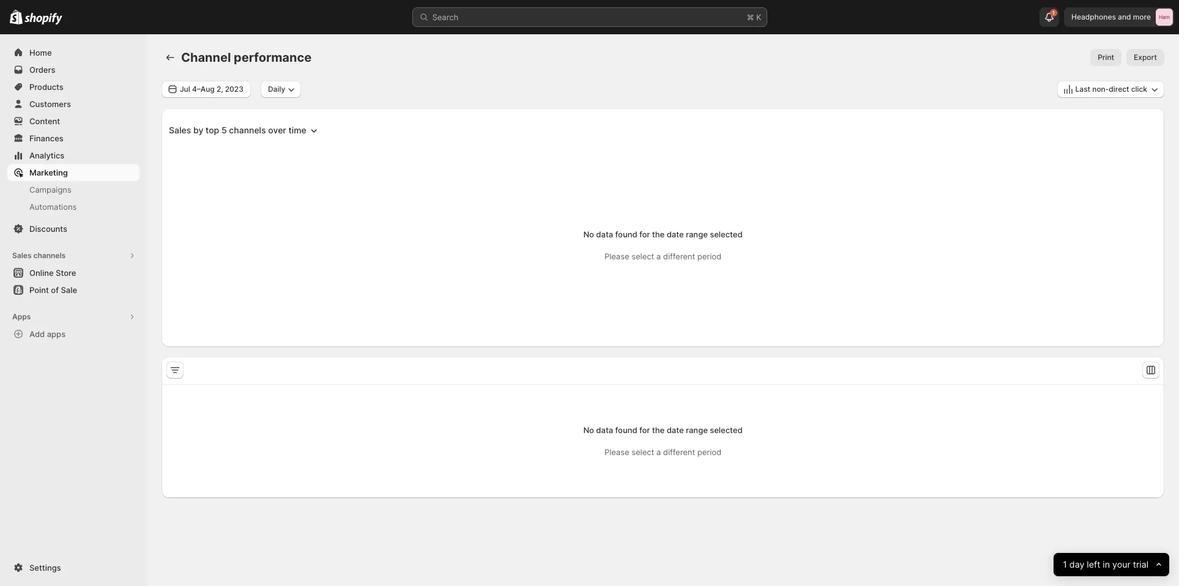 Task type: describe. For each thing, give the bounding box(es) containing it.
non-
[[1092, 84, 1109, 94]]

add
[[29, 329, 45, 339]]

jul 4–aug 2, 2023
[[180, 84, 243, 94]]

campaigns link
[[7, 181, 140, 198]]

1 button
[[1040, 7, 1059, 27]]

finances
[[29, 133, 64, 143]]

2 different from the top
[[663, 447, 695, 457]]

1 day left in your trial button
[[1053, 553, 1169, 576]]

1 data from the top
[[596, 229, 613, 239]]

sales by top 5 channels over time
[[169, 125, 306, 135]]

⌘ k
[[747, 12, 761, 22]]

automations
[[29, 202, 77, 212]]

apps
[[12, 312, 31, 321]]

marketing link
[[7, 164, 140, 181]]

1 period from the top
[[697, 251, 721, 261]]

1 date from the top
[[667, 229, 684, 239]]

click
[[1131, 84, 1147, 94]]

2 please from the top
[[604, 447, 629, 457]]

1 the from the top
[[652, 229, 665, 239]]

2,
[[217, 84, 223, 94]]

sales by top 5 channels over time button
[[162, 121, 327, 141]]

2 no from the top
[[583, 425, 594, 435]]

home link
[[7, 44, 140, 61]]

day
[[1069, 559, 1084, 570]]

add apps button
[[7, 326, 140, 343]]

left
[[1087, 559, 1100, 570]]

shopify image
[[25, 13, 63, 25]]

2 found from the top
[[615, 425, 637, 435]]

discounts
[[29, 224, 67, 234]]

campaigns
[[29, 185, 71, 195]]

print
[[1098, 53, 1114, 62]]

1 please from the top
[[604, 251, 629, 261]]

export
[[1134, 53, 1157, 62]]

search
[[432, 12, 458, 22]]

apps
[[47, 329, 66, 339]]

more
[[1133, 12, 1151, 21]]

sales channels
[[12, 251, 66, 260]]

k
[[756, 12, 761, 22]]

1 different from the top
[[663, 251, 695, 261]]

time
[[288, 125, 306, 135]]

sales for sales channels
[[12, 251, 32, 260]]

4–aug
[[192, 84, 215, 94]]

analytics link
[[7, 147, 140, 164]]

over
[[268, 125, 286, 135]]

1 for 1 day left in your trial
[[1063, 559, 1067, 570]]

2 a from the top
[[656, 447, 661, 457]]

channels inside dropdown button
[[229, 125, 266, 135]]

last non-direct click
[[1075, 84, 1147, 94]]

automations link
[[7, 198, 140, 215]]

2 the from the top
[[652, 425, 665, 435]]

2 select from the top
[[632, 447, 654, 457]]

2 for from the top
[[639, 425, 650, 435]]

5
[[221, 125, 227, 135]]

in
[[1103, 559, 1110, 570]]

discounts link
[[7, 220, 140, 237]]

add apps
[[29, 329, 66, 339]]

headphones and more
[[1071, 12, 1151, 21]]

1 please select a different period from the top
[[604, 251, 721, 261]]

channel performance
[[181, 50, 312, 65]]

1 select from the top
[[632, 251, 654, 261]]

channel
[[181, 50, 231, 65]]

content
[[29, 116, 60, 126]]

point
[[29, 285, 49, 295]]

orders
[[29, 65, 55, 75]]

marketing
[[29, 168, 68, 177]]

point of sale button
[[0, 281, 147, 299]]

content link
[[7, 113, 140, 130]]

1 selected from the top
[[710, 229, 743, 239]]

last non-direct click button
[[1057, 81, 1164, 98]]

1 a from the top
[[656, 251, 661, 261]]

2 no data found for the date range selected from the top
[[583, 425, 743, 435]]

top
[[206, 125, 219, 135]]

and
[[1118, 12, 1131, 21]]

direct
[[1109, 84, 1129, 94]]

online store link
[[7, 264, 140, 281]]



Task type: vqa. For each thing, say whether or not it's contained in the screenshot.
password
no



Task type: locate. For each thing, give the bounding box(es) containing it.
channels inside button
[[33, 251, 66, 260]]

sales
[[169, 125, 191, 135], [12, 251, 32, 260]]

2 please select a different period from the top
[[604, 447, 721, 457]]

1 no from the top
[[583, 229, 594, 239]]

analytics
[[29, 151, 64, 160]]

headphones
[[1071, 12, 1116, 21]]

1 vertical spatial selected
[[710, 425, 743, 435]]

1 vertical spatial select
[[632, 447, 654, 457]]

home
[[29, 48, 52, 58]]

1 day left in your trial
[[1063, 559, 1148, 570]]

1 vertical spatial no data found for the date range selected
[[583, 425, 743, 435]]

0 horizontal spatial sales
[[12, 251, 32, 260]]

sales left by at left top
[[169, 125, 191, 135]]

⌘
[[747, 12, 754, 22]]

1
[[1052, 10, 1055, 16], [1063, 559, 1067, 570]]

period
[[697, 251, 721, 261], [697, 447, 721, 457]]

1 left the headphones
[[1052, 10, 1055, 16]]

0 vertical spatial channels
[[229, 125, 266, 135]]

1 range from the top
[[686, 229, 708, 239]]

select
[[632, 251, 654, 261], [632, 447, 654, 457]]

point of sale link
[[7, 281, 140, 299]]

0 horizontal spatial 1
[[1052, 10, 1055, 16]]

sales inside dropdown button
[[169, 125, 191, 135]]

shopify image
[[10, 10, 23, 24]]

0 vertical spatial the
[[652, 229, 665, 239]]

0 vertical spatial found
[[615, 229, 637, 239]]

different
[[663, 251, 695, 261], [663, 447, 695, 457]]

2 data from the top
[[596, 425, 613, 435]]

0 vertical spatial a
[[656, 251, 661, 261]]

channels right 5
[[229, 125, 266, 135]]

1 for 1
[[1052, 10, 1055, 16]]

0 vertical spatial for
[[639, 229, 650, 239]]

headphones and more image
[[1156, 9, 1173, 26]]

finances link
[[7, 130, 140, 147]]

customers link
[[7, 95, 140, 113]]

1 left the day
[[1063, 559, 1067, 570]]

1 vertical spatial no
[[583, 425, 594, 435]]

channels
[[229, 125, 266, 135], [33, 251, 66, 260]]

by
[[193, 125, 203, 135]]

print button
[[1090, 49, 1122, 66]]

your
[[1112, 559, 1130, 570]]

jul
[[180, 84, 190, 94]]

daily button
[[261, 81, 301, 98]]

sales for sales by top 5 channels over time
[[169, 125, 191, 135]]

performance
[[234, 50, 312, 65]]

0 vertical spatial selected
[[710, 229, 743, 239]]

0 horizontal spatial channels
[[33, 251, 66, 260]]

trial
[[1133, 559, 1148, 570]]

no
[[583, 229, 594, 239], [583, 425, 594, 435]]

online store
[[29, 268, 76, 278]]

1 vertical spatial different
[[663, 447, 695, 457]]

products link
[[7, 78, 140, 95]]

0 vertical spatial no
[[583, 229, 594, 239]]

1 vertical spatial 1
[[1063, 559, 1067, 570]]

sales channels button
[[7, 247, 140, 264]]

store
[[56, 268, 76, 278]]

1 horizontal spatial channels
[[229, 125, 266, 135]]

2 selected from the top
[[710, 425, 743, 435]]

customers
[[29, 99, 71, 109]]

1 vertical spatial please select a different period
[[604, 447, 721, 457]]

0 vertical spatial range
[[686, 229, 708, 239]]

apps button
[[7, 308, 140, 326]]

0 vertical spatial 1
[[1052, 10, 1055, 16]]

1 vertical spatial please
[[604, 447, 629, 457]]

for
[[639, 229, 650, 239], [639, 425, 650, 435]]

0 vertical spatial please select a different period
[[604, 251, 721, 261]]

2 period from the top
[[697, 447, 721, 457]]

date
[[667, 229, 684, 239], [667, 425, 684, 435]]

data
[[596, 229, 613, 239], [596, 425, 613, 435]]

the
[[652, 229, 665, 239], [652, 425, 665, 435]]

export button
[[1127, 49, 1164, 66]]

1 vertical spatial range
[[686, 425, 708, 435]]

1 inside dropdown button
[[1063, 559, 1067, 570]]

1 vertical spatial the
[[652, 425, 665, 435]]

1 inside 'dropdown button'
[[1052, 10, 1055, 16]]

last
[[1075, 84, 1090, 94]]

a
[[656, 251, 661, 261], [656, 447, 661, 457]]

settings
[[29, 563, 61, 573]]

2 range from the top
[[686, 425, 708, 435]]

1 horizontal spatial sales
[[169, 125, 191, 135]]

1 horizontal spatial 1
[[1063, 559, 1067, 570]]

1 found from the top
[[615, 229, 637, 239]]

online
[[29, 268, 54, 278]]

2 date from the top
[[667, 425, 684, 435]]

no data found for the date range selected
[[583, 229, 743, 239], [583, 425, 743, 435]]

daily
[[268, 84, 285, 94]]

0 vertical spatial different
[[663, 251, 695, 261]]

point of sale
[[29, 285, 77, 295]]

orders link
[[7, 61, 140, 78]]

sale
[[61, 285, 77, 295]]

channels up "online store"
[[33, 251, 66, 260]]

0 vertical spatial select
[[632, 251, 654, 261]]

products
[[29, 82, 64, 92]]

online store button
[[0, 264, 147, 281]]

0 vertical spatial please
[[604, 251, 629, 261]]

found
[[615, 229, 637, 239], [615, 425, 637, 435]]

0 vertical spatial date
[[667, 229, 684, 239]]

2023
[[225, 84, 243, 94]]

0 vertical spatial data
[[596, 229, 613, 239]]

1 vertical spatial channels
[[33, 251, 66, 260]]

1 vertical spatial for
[[639, 425, 650, 435]]

1 vertical spatial data
[[596, 425, 613, 435]]

settings link
[[7, 559, 140, 576]]

0 vertical spatial no data found for the date range selected
[[583, 229, 743, 239]]

sales up "online"
[[12, 251, 32, 260]]

1 for from the top
[[639, 229, 650, 239]]

selected
[[710, 229, 743, 239], [710, 425, 743, 435]]

range
[[686, 229, 708, 239], [686, 425, 708, 435]]

0 vertical spatial sales
[[169, 125, 191, 135]]

please
[[604, 251, 629, 261], [604, 447, 629, 457]]

of
[[51, 285, 59, 295]]

1 vertical spatial sales
[[12, 251, 32, 260]]

1 vertical spatial a
[[656, 447, 661, 457]]

0 vertical spatial period
[[697, 251, 721, 261]]

sales inside button
[[12, 251, 32, 260]]

1 no data found for the date range selected from the top
[[583, 229, 743, 239]]

1 vertical spatial period
[[697, 447, 721, 457]]

jul 4–aug 2, 2023 button
[[162, 81, 251, 98]]

1 vertical spatial found
[[615, 425, 637, 435]]

1 vertical spatial date
[[667, 425, 684, 435]]



